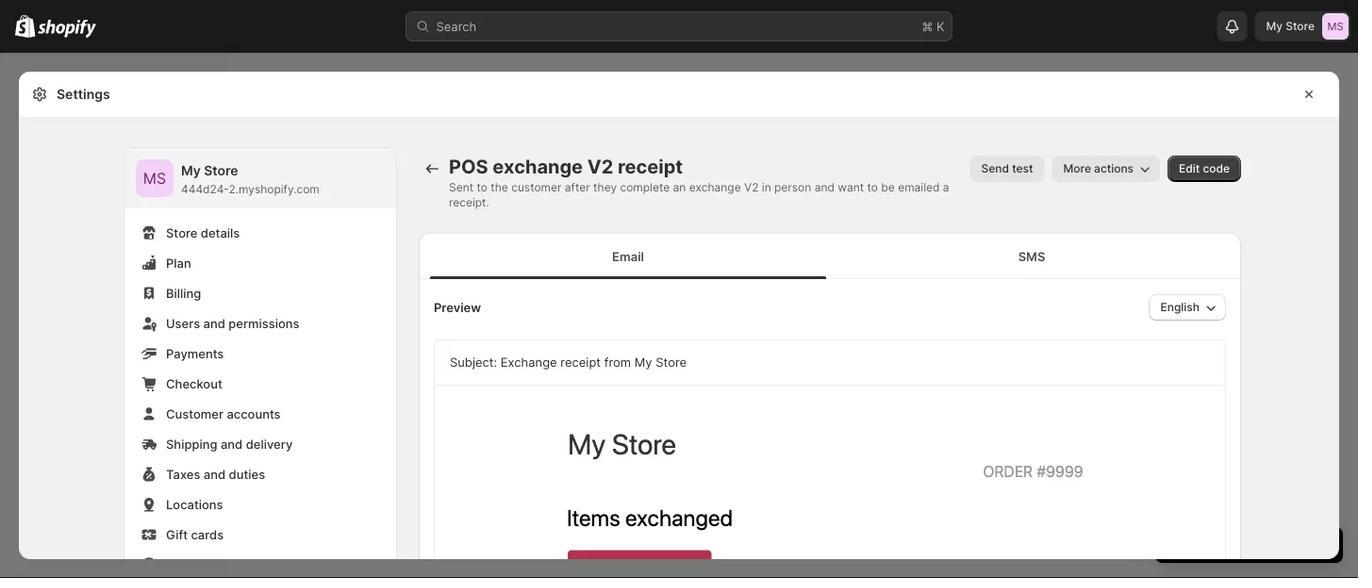 Task type: locate. For each thing, give the bounding box(es) containing it.
test
[[1013, 162, 1034, 176]]

taxes and duties
[[166, 467, 265, 482]]

1 horizontal spatial to
[[868, 181, 878, 194]]

1 horizontal spatial my
[[635, 355, 653, 370]]

my store 444d24-2.myshopify.com
[[181, 163, 320, 196]]

receipt left from
[[561, 355, 601, 370]]

pos
[[449, 155, 488, 178]]

shop settings menu element
[[125, 148, 396, 578]]

tab list containing email
[[426, 233, 1234, 279]]

receipt
[[618, 155, 683, 178], [561, 355, 601, 370]]

more actions
[[1064, 162, 1134, 176]]

to left the
[[477, 181, 488, 194]]

exchange right an
[[690, 181, 741, 194]]

home
[[45, 74, 80, 88]]

search
[[436, 19, 477, 33]]

more
[[1064, 162, 1092, 176]]

an
[[673, 181, 686, 194]]

⌘ k
[[922, 19, 945, 33]]

my
[[1267, 19, 1283, 33], [181, 163, 201, 179], [635, 355, 653, 370]]

and right taxes
[[204, 467, 226, 482]]

subject: exchange receipt from my store
[[450, 355, 687, 370]]

details
[[201, 226, 240, 240]]

store details
[[166, 226, 240, 240]]

0 vertical spatial v2
[[588, 155, 614, 178]]

sms button
[[830, 234, 1234, 279]]

v2 left in
[[745, 181, 759, 194]]

exchange
[[501, 355, 557, 370]]

to left be
[[868, 181, 878, 194]]

my store image inside "shop settings menu" element
[[136, 159, 174, 197]]

users and permissions
[[166, 316, 300, 331]]

my store image right my store
[[1323, 13, 1349, 40]]

0 vertical spatial my
[[1267, 19, 1283, 33]]

1 horizontal spatial v2
[[745, 181, 759, 194]]

and down customer accounts
[[221, 437, 243, 451]]

want
[[838, 181, 864, 194]]

0 vertical spatial exchange
[[493, 155, 583, 178]]

1 horizontal spatial receipt
[[618, 155, 683, 178]]

preview
[[434, 300, 481, 315]]

accounts
[[227, 407, 281, 421]]

v2 up the they
[[588, 155, 614, 178]]

send test button
[[970, 156, 1045, 182]]

and for delivery
[[221, 437, 243, 451]]

customer
[[166, 407, 224, 421]]

send test
[[982, 162, 1034, 176]]

1 vertical spatial my
[[181, 163, 201, 179]]

customer accounts link
[[136, 401, 385, 427]]

users
[[166, 316, 200, 331]]

shipping and delivery
[[166, 437, 293, 451]]

my store image left 444d24-
[[136, 159, 174, 197]]

billing link
[[136, 280, 385, 307]]

duties
[[229, 467, 265, 482]]

markets link
[[136, 552, 385, 578]]

my store image
[[1323, 13, 1349, 40], [136, 159, 174, 197]]

settings dialog
[[19, 72, 1340, 578]]

be
[[882, 181, 895, 194]]

plan
[[166, 256, 191, 270]]

code
[[1203, 162, 1230, 176]]

more actions button
[[1053, 156, 1161, 182]]

1 vertical spatial v2
[[745, 181, 759, 194]]

shopify image
[[15, 15, 35, 38]]

0 horizontal spatial to
[[477, 181, 488, 194]]

store details link
[[136, 220, 385, 246]]

receipt inside pos exchange v2 receipt sent to the customer after they complete an exchange v2 in person and want to be emailed a receipt.
[[618, 155, 683, 178]]

after
[[565, 181, 590, 194]]

k
[[937, 19, 945, 33]]

1 horizontal spatial exchange
[[690, 181, 741, 194]]

2 horizontal spatial my
[[1267, 19, 1283, 33]]

and right users
[[203, 316, 225, 331]]

email
[[612, 249, 644, 264]]

tab list
[[426, 233, 1234, 279]]

they
[[594, 181, 617, 194]]

gift
[[166, 527, 188, 542]]

2.myshopify.com
[[229, 183, 320, 196]]

receipt up complete
[[618, 155, 683, 178]]

permissions
[[229, 316, 300, 331]]

444d24-
[[181, 183, 229, 196]]

0 vertical spatial receipt
[[618, 155, 683, 178]]

my inside my store 444d24-2.myshopify.com
[[181, 163, 201, 179]]

gift cards
[[166, 527, 224, 542]]

1 vertical spatial my store image
[[136, 159, 174, 197]]

home link
[[11, 68, 215, 94]]

plan link
[[136, 250, 385, 276]]

store
[[1286, 19, 1315, 33], [204, 163, 238, 179], [166, 226, 198, 240], [656, 355, 687, 370]]

and left want at the top right of the page
[[815, 181, 835, 194]]

customer accounts
[[166, 407, 281, 421]]

to
[[477, 181, 488, 194], [868, 181, 878, 194]]

exchange up customer
[[493, 155, 583, 178]]

0 horizontal spatial receipt
[[561, 355, 601, 370]]

0 horizontal spatial my
[[181, 163, 201, 179]]

settings
[[57, 86, 110, 102]]

email button
[[426, 234, 830, 279]]

exchange
[[493, 155, 583, 178], [690, 181, 741, 194]]

1 horizontal spatial my store image
[[1323, 13, 1349, 40]]

markets
[[166, 558, 214, 572]]

0 horizontal spatial my store image
[[136, 159, 174, 197]]

english
[[1161, 301, 1200, 314]]

cards
[[191, 527, 224, 542]]

v2
[[588, 155, 614, 178], [745, 181, 759, 194]]

and
[[815, 181, 835, 194], [203, 316, 225, 331], [221, 437, 243, 451], [204, 467, 226, 482]]

payments
[[166, 346, 224, 361]]



Task type: describe. For each thing, give the bounding box(es) containing it.
⌘
[[922, 19, 934, 33]]

the
[[491, 181, 508, 194]]

edit code button
[[1168, 156, 1242, 182]]

and for duties
[[204, 467, 226, 482]]

users and permissions link
[[136, 310, 385, 337]]

checkout link
[[136, 371, 385, 397]]

0 horizontal spatial v2
[[588, 155, 614, 178]]

my store
[[1267, 19, 1315, 33]]

taxes
[[166, 467, 200, 482]]

and for permissions
[[203, 316, 225, 331]]

locations link
[[136, 492, 385, 518]]

sms
[[1019, 249, 1046, 264]]

my for my store 444d24-2.myshopify.com
[[181, 163, 201, 179]]

customer
[[512, 181, 562, 194]]

taxes and duties link
[[136, 461, 385, 488]]

1 to from the left
[[477, 181, 488, 194]]

shipping and delivery link
[[136, 431, 385, 458]]

tab list inside the settings dialog
[[426, 233, 1234, 279]]

payments link
[[136, 341, 385, 367]]

1 vertical spatial receipt
[[561, 355, 601, 370]]

pos exchange v2 receipt sent to the customer after they complete an exchange v2 in person and want to be emailed a receipt.
[[449, 155, 950, 209]]

1 vertical spatial exchange
[[690, 181, 741, 194]]

store inside my store 444d24-2.myshopify.com
[[204, 163, 238, 179]]

locations
[[166, 497, 223, 512]]

actions
[[1095, 162, 1134, 176]]

in
[[762, 181, 772, 194]]

0 horizontal spatial exchange
[[493, 155, 583, 178]]

subject:
[[450, 355, 497, 370]]

0 vertical spatial my store image
[[1323, 13, 1349, 40]]

shipping
[[166, 437, 217, 451]]

english button
[[1150, 294, 1227, 321]]

ms button
[[136, 159, 174, 197]]

and inside pos exchange v2 receipt sent to the customer after they complete an exchange v2 in person and want to be emailed a receipt.
[[815, 181, 835, 194]]

my for my store
[[1267, 19, 1283, 33]]

shopify image
[[38, 19, 96, 38]]

2 to from the left
[[868, 181, 878, 194]]

gift cards link
[[136, 522, 385, 548]]

send
[[982, 162, 1010, 176]]

emailed
[[898, 181, 940, 194]]

a
[[943, 181, 950, 194]]

complete
[[620, 181, 670, 194]]

receipt.
[[449, 196, 489, 209]]

person
[[775, 181, 812, 194]]

billing
[[166, 286, 201, 301]]

sent
[[449, 181, 474, 194]]

2 vertical spatial my
[[635, 355, 653, 370]]

checkout
[[166, 376, 222, 391]]

edit
[[1179, 162, 1200, 176]]

delivery
[[246, 437, 293, 451]]

from
[[605, 355, 631, 370]]

edit code
[[1179, 162, 1230, 176]]



Task type: vqa. For each thing, say whether or not it's contained in the screenshot.
POS
yes



